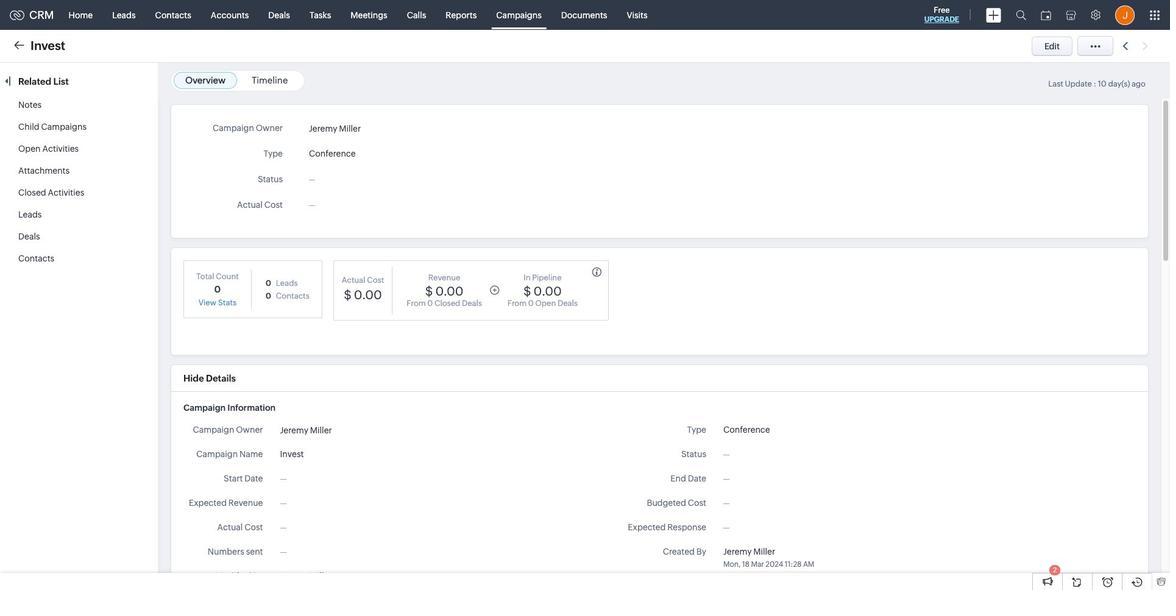 Task type: describe. For each thing, give the bounding box(es) containing it.
search image
[[1017, 10, 1027, 20]]

previous record image
[[1123, 42, 1129, 50]]

create menu element
[[979, 0, 1009, 30]]

next record image
[[1143, 42, 1151, 50]]

logo image
[[10, 10, 24, 20]]

search element
[[1009, 0, 1034, 30]]



Task type: locate. For each thing, give the bounding box(es) containing it.
profile image
[[1116, 5, 1136, 25]]

create menu image
[[987, 8, 1002, 22]]

calendar image
[[1042, 10, 1052, 20]]

profile element
[[1109, 0, 1143, 30]]



Task type: vqa. For each thing, say whether or not it's contained in the screenshot.
SERVICES
no



